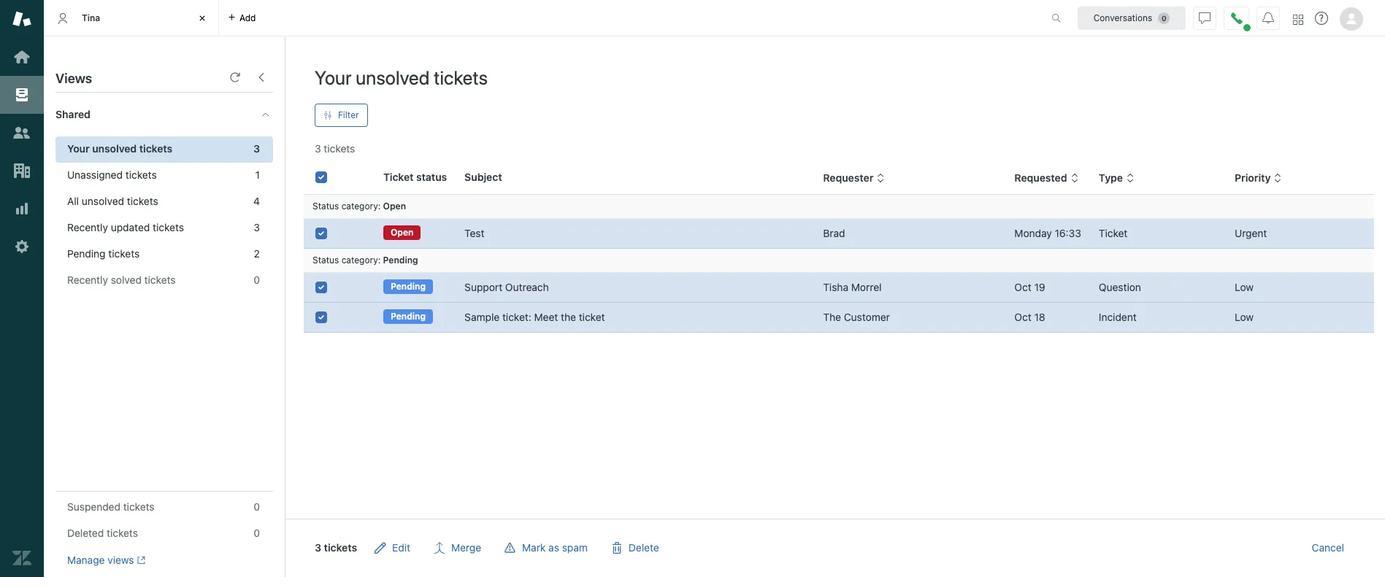 Task type: describe. For each thing, give the bounding box(es) containing it.
category: for open
[[341, 201, 381, 212]]

zendesk products image
[[1293, 14, 1303, 24]]

3 tickets inside region
[[315, 542, 357, 554]]

unsolved for 3
[[92, 142, 137, 155]]

pending tickets
[[67, 248, 140, 260]]

low for question
[[1235, 281, 1254, 294]]

requester button
[[823, 172, 885, 185]]

all
[[67, 195, 79, 207]]

merge
[[451, 542, 481, 554]]

recently solved tickets
[[67, 274, 176, 286]]

notifications image
[[1263, 12, 1274, 24]]

spam
[[562, 542, 588, 554]]

delete button
[[599, 534, 671, 563]]

customer
[[844, 311, 890, 324]]

monday 16:33
[[1015, 227, 1081, 240]]

mark as spam
[[522, 542, 588, 554]]

refresh views pane image
[[229, 72, 241, 83]]

test link
[[465, 226, 484, 241]]

unassigned
[[67, 169, 123, 181]]

ticket for ticket
[[1099, 227, 1128, 240]]

tina
[[82, 12, 100, 23]]

status
[[416, 171, 447, 183]]

support
[[465, 281, 503, 294]]

add button
[[219, 0, 265, 36]]

shared
[[55, 108, 90, 120]]

0 for suspended tickets
[[254, 501, 260, 513]]

filter
[[338, 110, 359, 120]]

status for status category: open
[[313, 201, 339, 212]]

as
[[549, 542, 559, 554]]

close image
[[195, 11, 210, 26]]

status for status category: pending
[[313, 255, 339, 266]]

type button
[[1099, 172, 1135, 185]]

unassigned tickets
[[67, 169, 157, 181]]

sample ticket: meet the ticket link
[[465, 310, 605, 325]]

low for incident
[[1235, 311, 1254, 324]]

manage
[[67, 554, 105, 567]]

solved
[[111, 274, 142, 286]]

manage views link
[[67, 554, 145, 567]]

suspended
[[67, 501, 120, 513]]

row containing test
[[304, 219, 1374, 249]]

1 horizontal spatial your
[[315, 66, 352, 88]]

edit
[[392, 542, 410, 554]]

shared heading
[[44, 93, 285, 137]]

oct 18
[[1015, 311, 1046, 324]]

2
[[254, 248, 260, 260]]

ticket:
[[502, 311, 531, 324]]

the
[[561, 311, 576, 324]]

add
[[240, 12, 256, 23]]

tisha morrel
[[823, 281, 882, 294]]

0 for recently solved tickets
[[254, 274, 260, 286]]

suspended tickets
[[67, 501, 155, 513]]

morrel
[[851, 281, 882, 294]]

the customer
[[823, 311, 890, 324]]

zendesk image
[[12, 549, 31, 568]]

16:33
[[1055, 227, 1081, 240]]

oct for oct 18
[[1015, 311, 1032, 324]]

merge button
[[422, 534, 493, 563]]

recently for recently solved tickets
[[67, 274, 108, 286]]

conversations button
[[1078, 6, 1186, 30]]

tabs tab list
[[44, 0, 1036, 37]]

organizations image
[[12, 161, 31, 180]]

views
[[108, 554, 134, 567]]

tisha
[[823, 281, 849, 294]]

cancel
[[1312, 542, 1344, 554]]



Task type: vqa. For each thing, say whether or not it's contained in the screenshot.
Incident popup button
no



Task type: locate. For each thing, give the bounding box(es) containing it.
0 vertical spatial your
[[315, 66, 352, 88]]

0 vertical spatial oct
[[1015, 281, 1032, 294]]

question
[[1099, 281, 1141, 294]]

tina tab
[[44, 0, 219, 37]]

your unsolved tickets up unassigned tickets
[[67, 142, 172, 155]]

ticket status
[[383, 171, 447, 183]]

now showing 3 tickets region
[[286, 156, 1385, 578]]

unsolved up unassigned tickets
[[92, 142, 137, 155]]

recently down pending tickets
[[67, 274, 108, 286]]

views
[[55, 71, 92, 86]]

2 vertical spatial 0
[[254, 527, 260, 540]]

tickets inside region
[[324, 542, 357, 554]]

status category: pending
[[313, 255, 418, 266]]

urgent
[[1235, 227, 1267, 240]]

get started image
[[12, 47, 31, 66]]

oct 19
[[1015, 281, 1045, 294]]

status down status category: open
[[313, 255, 339, 266]]

0 vertical spatial your unsolved tickets
[[315, 66, 488, 88]]

1 vertical spatial low
[[1235, 311, 1254, 324]]

get help image
[[1315, 12, 1328, 25]]

category:
[[341, 201, 381, 212], [341, 255, 381, 266]]

row down tisha
[[304, 303, 1374, 333]]

1 0 from the top
[[254, 274, 260, 286]]

0 vertical spatial ticket
[[383, 171, 414, 183]]

1 vertical spatial recently
[[67, 274, 108, 286]]

category: down status category: open
[[341, 255, 381, 266]]

0 for deleted tickets
[[254, 527, 260, 540]]

conversations
[[1094, 12, 1153, 23]]

edit button
[[363, 534, 422, 563]]

19
[[1034, 281, 1045, 294]]

0 horizontal spatial your
[[67, 142, 90, 155]]

reporting image
[[12, 199, 31, 218]]

3 inside region
[[315, 542, 321, 554]]

1 vertical spatial unsolved
[[92, 142, 137, 155]]

1 vertical spatial your
[[67, 142, 90, 155]]

mark
[[522, 542, 546, 554]]

status up status category: pending
[[313, 201, 339, 212]]

1 vertical spatial oct
[[1015, 311, 1032, 324]]

requested button
[[1015, 172, 1079, 185]]

sample ticket: meet the ticket
[[465, 311, 605, 324]]

views image
[[12, 85, 31, 104]]

row containing support outreach
[[304, 273, 1374, 303]]

0 vertical spatial recently
[[67, 221, 108, 234]]

oct
[[1015, 281, 1032, 294], [1015, 311, 1032, 324]]

category: up status category: pending
[[341, 201, 381, 212]]

updated
[[111, 221, 150, 234]]

filter button
[[315, 104, 368, 127]]

0 horizontal spatial your unsolved tickets
[[67, 142, 172, 155]]

1 vertical spatial 0
[[254, 501, 260, 513]]

recently
[[67, 221, 108, 234], [67, 274, 108, 286]]

(opens in a new tab) image
[[134, 557, 145, 565]]

0 vertical spatial category:
[[341, 201, 381, 212]]

1 low from the top
[[1235, 281, 1254, 294]]

deleted
[[67, 527, 104, 540]]

ticket right 16:33
[[1099, 227, 1128, 240]]

unsolved up filter
[[356, 66, 430, 88]]

0 vertical spatial low
[[1235, 281, 1254, 294]]

admin image
[[12, 237, 31, 256]]

1 vertical spatial status
[[313, 255, 339, 266]]

your unsolved tickets
[[315, 66, 488, 88], [67, 142, 172, 155]]

requested
[[1015, 172, 1067, 184]]

test
[[465, 227, 484, 240]]

cancel button
[[1300, 534, 1356, 563]]

deleted tickets
[[67, 527, 138, 540]]

status category: open
[[313, 201, 406, 212]]

ticket
[[383, 171, 414, 183], [1099, 227, 1128, 240]]

priority
[[1235, 172, 1271, 184]]

0 horizontal spatial ticket
[[383, 171, 414, 183]]

2 oct from the top
[[1015, 311, 1032, 324]]

ticket for ticket status
[[383, 171, 414, 183]]

requester
[[823, 172, 874, 184]]

manage views
[[67, 554, 134, 567]]

the
[[823, 311, 841, 324]]

1 vertical spatial ticket
[[1099, 227, 1128, 240]]

3
[[253, 142, 260, 155], [315, 142, 321, 155], [254, 221, 260, 234], [315, 542, 321, 554]]

main element
[[0, 0, 44, 578]]

1 category: from the top
[[341, 201, 381, 212]]

monday
[[1015, 227, 1052, 240]]

ticket left status
[[383, 171, 414, 183]]

3 0 from the top
[[254, 527, 260, 540]]

2 status from the top
[[313, 255, 339, 266]]

0 vertical spatial 3 tickets
[[315, 142, 355, 155]]

3 tickets down filter button
[[315, 142, 355, 155]]

ticket
[[579, 311, 605, 324]]

1 vertical spatial category:
[[341, 255, 381, 266]]

open up status category: pending
[[391, 227, 414, 238]]

1 vertical spatial open
[[391, 227, 414, 238]]

sample
[[465, 311, 500, 324]]

status
[[313, 201, 339, 212], [313, 255, 339, 266]]

priority button
[[1235, 172, 1283, 185]]

0 vertical spatial open
[[383, 201, 406, 212]]

your up filter button
[[315, 66, 352, 88]]

zendesk support image
[[12, 9, 31, 28]]

oct left 18
[[1015, 311, 1032, 324]]

3 row from the top
[[304, 303, 1374, 333]]

brad
[[823, 227, 845, 240]]

1 status from the top
[[313, 201, 339, 212]]

2 vertical spatial unsolved
[[82, 195, 124, 207]]

recently for recently updated tickets
[[67, 221, 108, 234]]

1 3 tickets from the top
[[315, 142, 355, 155]]

type
[[1099, 172, 1123, 184]]

shared button
[[44, 93, 246, 137]]

your up unassigned
[[67, 142, 90, 155]]

incident
[[1099, 311, 1137, 324]]

unsolved
[[356, 66, 430, 88], [92, 142, 137, 155], [82, 195, 124, 207]]

0 vertical spatial 0
[[254, 274, 260, 286]]

support outreach link
[[465, 280, 549, 295]]

collapse views pane image
[[256, 72, 267, 83]]

recently down all
[[67, 221, 108, 234]]

unsolved for 4
[[82, 195, 124, 207]]

open down ticket status
[[383, 201, 406, 212]]

4
[[254, 195, 260, 207]]

1 horizontal spatial ticket
[[1099, 227, 1128, 240]]

outreach
[[505, 281, 549, 294]]

your
[[315, 66, 352, 88], [67, 142, 90, 155]]

0 vertical spatial unsolved
[[356, 66, 430, 88]]

your unsolved tickets up filter
[[315, 66, 488, 88]]

2 3 tickets from the top
[[315, 542, 357, 554]]

3 tickets left edit button at left
[[315, 542, 357, 554]]

button displays agent's chat status as invisible. image
[[1199, 12, 1211, 24]]

18
[[1034, 311, 1046, 324]]

subject
[[465, 171, 502, 183]]

all unsolved tickets
[[67, 195, 158, 207]]

meet
[[534, 311, 558, 324]]

delete
[[629, 542, 659, 554]]

row up tisha
[[304, 219, 1374, 249]]

1 oct from the top
[[1015, 281, 1032, 294]]

mark as spam button
[[493, 534, 599, 563]]

tickets
[[434, 66, 488, 88], [139, 142, 172, 155], [324, 142, 355, 155], [125, 169, 157, 181], [127, 195, 158, 207], [153, 221, 184, 234], [108, 248, 140, 260], [144, 274, 176, 286], [123, 501, 155, 513], [107, 527, 138, 540], [324, 542, 357, 554]]

1 vertical spatial 3 tickets
[[315, 542, 357, 554]]

0
[[254, 274, 260, 286], [254, 501, 260, 513], [254, 527, 260, 540]]

1 recently from the top
[[67, 221, 108, 234]]

customers image
[[12, 123, 31, 142]]

1 horizontal spatial your unsolved tickets
[[315, 66, 488, 88]]

2 row from the top
[[304, 273, 1374, 303]]

row containing sample ticket: meet the ticket
[[304, 303, 1374, 333]]

support outreach
[[465, 281, 549, 294]]

recently updated tickets
[[67, 221, 184, 234]]

2 0 from the top
[[254, 501, 260, 513]]

0 vertical spatial status
[[313, 201, 339, 212]]

oct for oct 19
[[1015, 281, 1032, 294]]

category: for pending
[[341, 255, 381, 266]]

row up the
[[304, 273, 1374, 303]]

row
[[304, 219, 1374, 249], [304, 273, 1374, 303], [304, 303, 1374, 333]]

3 tickets
[[315, 142, 355, 155], [315, 542, 357, 554]]

oct left 19
[[1015, 281, 1032, 294]]

unsolved down unassigned
[[82, 195, 124, 207]]

1 vertical spatial your unsolved tickets
[[67, 142, 172, 155]]

1 row from the top
[[304, 219, 1374, 249]]

1
[[255, 169, 260, 181]]

2 category: from the top
[[341, 255, 381, 266]]

2 low from the top
[[1235, 311, 1254, 324]]

pending
[[67, 248, 106, 260], [383, 255, 418, 266], [391, 281, 426, 292], [391, 311, 426, 322]]

open
[[383, 201, 406, 212], [391, 227, 414, 238]]

2 recently from the top
[[67, 274, 108, 286]]



